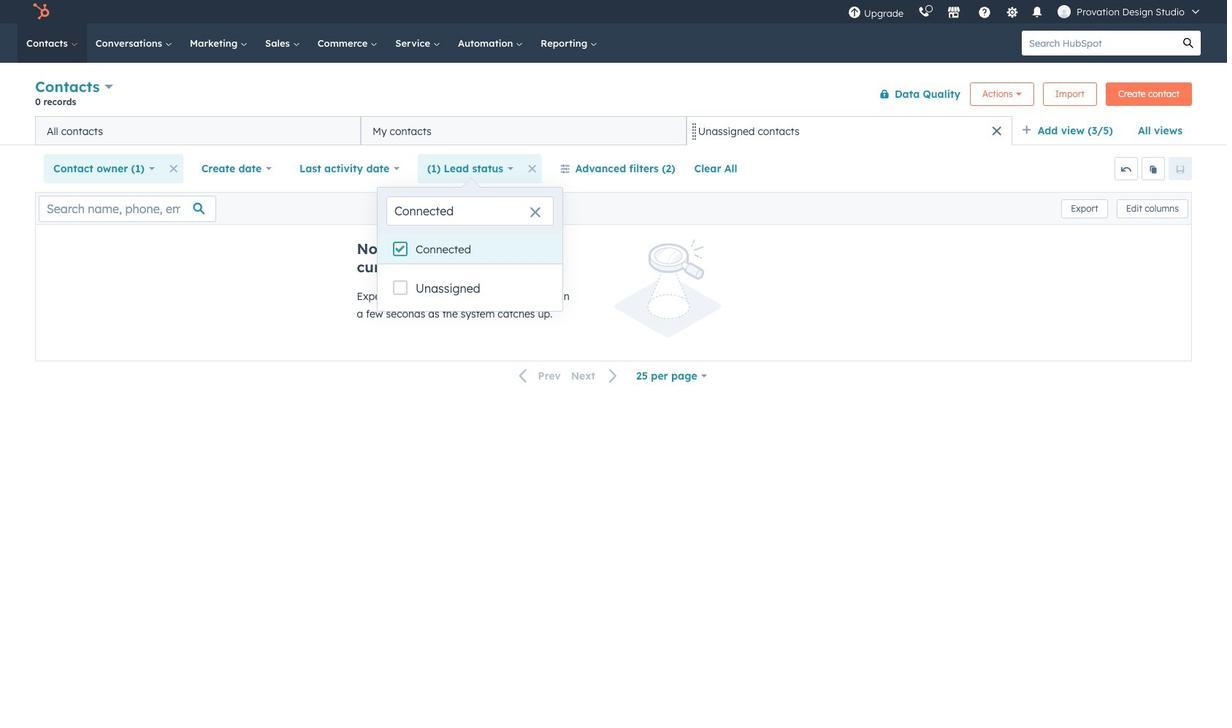 Task type: locate. For each thing, give the bounding box(es) containing it.
Search search field
[[386, 196, 554, 226]]

Search HubSpot search field
[[1022, 31, 1176, 56]]

clear input image
[[530, 207, 541, 219]]

list box
[[378, 234, 562, 264]]

menu
[[841, 0, 1210, 23]]

banner
[[35, 75, 1192, 116]]

pagination navigation
[[510, 367, 627, 386]]



Task type: describe. For each thing, give the bounding box(es) containing it.
marketplaces image
[[947, 7, 961, 20]]

Search name, phone, email addresses, or company search field
[[39, 195, 216, 222]]

james peterson image
[[1058, 5, 1071, 18]]



Task type: vqa. For each thing, say whether or not it's contained in the screenshot.
the bottommost caret image
no



